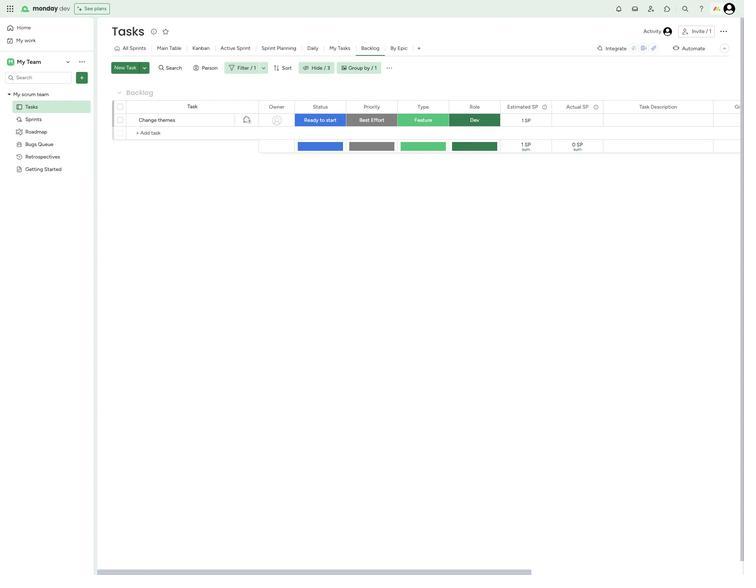 Task type: describe. For each thing, give the bounding box(es) containing it.
scrum
[[22, 91, 36, 98]]

status
[[313, 104, 328, 110]]

invite / 1 button
[[678, 26, 715, 37]]

getting
[[25, 166, 43, 172]]

see
[[84, 6, 93, 12]]

my for my team
[[17, 58, 25, 65]]

dev
[[59, 4, 70, 13]]

type
[[418, 104, 429, 110]]

themes
[[158, 117, 175, 123]]

sprints inside all sprints button
[[130, 45, 146, 51]]

0 sp sum
[[572, 142, 583, 152]]

bugs
[[25, 141, 37, 147]]

Actual SP field
[[565, 103, 590, 111]]

/ for hide
[[324, 65, 326, 71]]

by
[[391, 45, 396, 51]]

main
[[157, 45, 168, 51]]

kanban button
[[187, 43, 215, 54]]

owner
[[269, 104, 284, 110]]

v2 search image
[[159, 64, 164, 72]]

kanban
[[192, 45, 210, 51]]

autopilot image
[[673, 43, 679, 53]]

show board description image
[[150, 28, 158, 35]]

sprint planning button
[[256, 43, 302, 54]]

invite
[[692, 28, 705, 35]]

main table
[[157, 45, 181, 51]]

sp for estimated sp
[[532, 104, 538, 110]]

Task Description field
[[638, 103, 679, 111]]

1 button
[[235, 113, 259, 127]]

feature
[[415, 117, 432, 123]]

my for my tasks
[[330, 45, 337, 51]]

workspace options image
[[78, 58, 86, 65]]

my scrum team
[[13, 91, 49, 98]]

active sprint
[[221, 45, 251, 51]]

workspace selection element
[[7, 57, 42, 66]]

1 inside 1 sp sum
[[521, 142, 524, 148]]

by epic button
[[385, 43, 413, 54]]

tasks inside list box
[[25, 104, 38, 110]]

new
[[114, 65, 125, 71]]

search everything image
[[682, 5, 689, 12]]

filter / 1
[[237, 65, 256, 71]]

estimated sp
[[507, 104, 538, 110]]

add to favorites image
[[162, 28, 169, 35]]

+ Add task text field
[[130, 129, 255, 138]]

angle down image
[[143, 65, 146, 71]]

help image
[[698, 5, 705, 12]]

integrate
[[606, 45, 627, 52]]

estimated
[[507, 104, 531, 110]]

notifications image
[[615, 5, 623, 12]]

active
[[221, 45, 235, 51]]

3
[[327, 65, 330, 71]]

column information image
[[542, 104, 548, 110]]

1 horizontal spatial tasks
[[112, 23, 144, 40]]

backlog button
[[356, 43, 385, 54]]

daily
[[307, 45, 319, 51]]

change themes
[[139, 117, 175, 123]]

plans
[[94, 6, 106, 12]]

column information image
[[593, 104, 599, 110]]

epic
[[398, 45, 408, 51]]

tasks inside the my tasks button
[[338, 45, 350, 51]]

1 sp
[[522, 118, 531, 123]]

0
[[572, 142, 576, 148]]

best
[[359, 117, 370, 123]]

main table button
[[152, 43, 187, 54]]

my work button
[[4, 35, 79, 46]]

see plans button
[[74, 3, 110, 14]]

list box containing my scrum team
[[0, 87, 94, 275]]

retrospectives
[[25, 154, 60, 160]]

by
[[364, 65, 370, 71]]

monday
[[33, 4, 58, 13]]

planning
[[277, 45, 296, 51]]

getting started
[[25, 166, 61, 172]]

role
[[470, 104, 480, 110]]

daily button
[[302, 43, 324, 54]]

actual
[[566, 104, 581, 110]]

sp for actual sp
[[583, 104, 589, 110]]

started
[[44, 166, 61, 172]]

options image
[[78, 74, 86, 81]]

filter
[[237, 65, 249, 71]]

new task
[[114, 65, 136, 71]]

automate
[[682, 45, 705, 52]]

backlog for backlog field
[[126, 88, 153, 97]]

by epic
[[391, 45, 408, 51]]

sum for 0
[[573, 147, 582, 152]]

my team
[[17, 58, 41, 65]]

all sprints
[[123, 45, 146, 51]]

work
[[24, 37, 36, 44]]

Role field
[[468, 103, 482, 111]]



Task type: vqa. For each thing, say whether or not it's contained in the screenshot.
chat
no



Task type: locate. For each thing, give the bounding box(es) containing it.
sp down estimated sp field
[[525, 118, 531, 123]]

task inside button
[[126, 65, 136, 71]]

1 horizontal spatial task
[[187, 104, 197, 110]]

ready
[[304, 117, 319, 123]]

0 horizontal spatial task
[[126, 65, 136, 71]]

None field
[[733, 103, 744, 111]]

maria williams image
[[724, 3, 735, 15]]

collapse board header image
[[722, 46, 728, 51]]

task left description
[[639, 104, 650, 110]]

sum inside 0 sp sum
[[573, 147, 582, 152]]

backlog down angle down 'icon'
[[126, 88, 153, 97]]

sprint right active
[[237, 45, 251, 51]]

2 vertical spatial tasks
[[25, 104, 38, 110]]

public board image
[[16, 103, 23, 110], [16, 166, 23, 173]]

queue
[[38, 141, 53, 147]]

1 vertical spatial public board image
[[16, 166, 23, 173]]

task description
[[639, 104, 677, 110]]

/ right invite
[[706, 28, 708, 35]]

apps image
[[664, 5, 671, 12]]

/ right filter
[[251, 65, 253, 71]]

sprint inside button
[[237, 45, 251, 51]]

sp
[[532, 104, 538, 110], [583, 104, 589, 110], [525, 118, 531, 123], [525, 142, 531, 148], [577, 142, 583, 148]]

Backlog field
[[125, 88, 155, 98]]

Owner field
[[267, 103, 286, 111]]

person
[[202, 65, 218, 71]]

task inside field
[[639, 104, 650, 110]]

m
[[8, 59, 13, 65]]

1 vertical spatial sprints
[[25, 116, 42, 122]]

sprints up "roadmap"
[[25, 116, 42, 122]]

best effort
[[359, 117, 384, 123]]

sp inside 0 sp sum
[[577, 142, 583, 148]]

tasks up all
[[112, 23, 144, 40]]

group
[[348, 65, 363, 71]]

1 inside 1 button
[[249, 119, 250, 124]]

0 vertical spatial public board image
[[16, 103, 23, 110]]

backlog inside button
[[361, 45, 380, 51]]

dapulse integrations image
[[597, 46, 603, 51]]

0 vertical spatial backlog
[[361, 45, 380, 51]]

sprint left planning
[[262, 45, 276, 51]]

arrow down image
[[259, 64, 268, 72]]

/ for invite
[[706, 28, 708, 35]]

my
[[16, 37, 23, 44], [330, 45, 337, 51], [17, 58, 25, 65], [13, 91, 20, 98]]

team
[[27, 58, 41, 65]]

sprints inside list box
[[25, 116, 42, 122]]

description
[[651, 104, 677, 110]]

sp left column information image on the right top of page
[[532, 104, 538, 110]]

sp for 1 sp sum
[[525, 142, 531, 148]]

sprints
[[130, 45, 146, 51], [25, 116, 42, 122]]

sprint inside button
[[262, 45, 276, 51]]

menu image
[[386, 64, 393, 72]]

Type field
[[416, 103, 431, 111]]

sum for 1
[[522, 147, 530, 152]]

1 sp sum
[[521, 142, 531, 152]]

sp inside 1 sp sum
[[525, 142, 531, 148]]

2 sprint from the left
[[262, 45, 276, 51]]

effort
[[371, 117, 384, 123]]

ready to start
[[304, 117, 337, 123]]

backlog inside field
[[126, 88, 153, 97]]

0 horizontal spatial sprint
[[237, 45, 251, 51]]

my right workspace icon on the top of the page
[[17, 58, 25, 65]]

0 horizontal spatial backlog
[[126, 88, 153, 97]]

sort button
[[270, 62, 296, 74]]

activity
[[644, 28, 661, 35]]

/ right by
[[371, 65, 373, 71]]

task up + add task text field
[[187, 104, 197, 110]]

my right caret down icon
[[13, 91, 20, 98]]

sp inside actual sp field
[[583, 104, 589, 110]]

sort
[[282, 65, 292, 71]]

home
[[17, 25, 31, 31]]

actual sp
[[566, 104, 589, 110]]

sprints right all
[[130, 45, 146, 51]]

task
[[126, 65, 136, 71], [187, 104, 197, 110], [639, 104, 650, 110]]

invite / 1
[[692, 28, 711, 35]]

tasks up group
[[338, 45, 350, 51]]

home button
[[4, 22, 79, 34]]

bugs queue
[[25, 141, 53, 147]]

my up 3
[[330, 45, 337, 51]]

1 horizontal spatial sum
[[573, 147, 582, 152]]

2 horizontal spatial tasks
[[338, 45, 350, 51]]

backlog for backlog button
[[361, 45, 380, 51]]

0 vertical spatial tasks
[[112, 23, 144, 40]]

public board image for getting started
[[16, 166, 23, 173]]

my work
[[16, 37, 36, 44]]

my for my work
[[16, 37, 23, 44]]

person button
[[190, 62, 222, 74]]

sp inside estimated sp field
[[532, 104, 538, 110]]

options image
[[719, 27, 728, 36]]

see plans
[[84, 6, 106, 12]]

task for task description
[[639, 104, 650, 110]]

public board image down scrum
[[16, 103, 23, 110]]

sum inside 1 sp sum
[[522, 147, 530, 152]]

Tasks field
[[110, 23, 146, 40]]

/ inside button
[[706, 28, 708, 35]]

sprint
[[237, 45, 251, 51], [262, 45, 276, 51]]

Status field
[[311, 103, 330, 111]]

team
[[37, 91, 49, 98]]

workspace image
[[7, 58, 14, 66]]

sprint planning
[[262, 45, 296, 51]]

sp down 1 sp
[[525, 142, 531, 148]]

public board image for tasks
[[16, 103, 23, 110]]

my tasks
[[330, 45, 350, 51]]

1 horizontal spatial sprints
[[130, 45, 146, 51]]

Search in workspace field
[[15, 73, 61, 82]]

1 public board image from the top
[[16, 103, 23, 110]]

sp for 1 sp
[[525, 118, 531, 123]]

task right 'new'
[[126, 65, 136, 71]]

to
[[320, 117, 325, 123]]

monday dev
[[33, 4, 70, 13]]

table
[[169, 45, 181, 51]]

1
[[709, 28, 711, 35], [254, 65, 256, 71], [375, 65, 377, 71], [522, 118, 524, 123], [249, 119, 250, 124], [521, 142, 524, 148]]

task for task
[[187, 104, 197, 110]]

option
[[0, 88, 94, 89]]

group by / 1
[[348, 65, 377, 71]]

roadmap
[[25, 129, 47, 135]]

activity button
[[641, 26, 675, 37]]

sp for 0 sp sum
[[577, 142, 583, 148]]

/ left 3
[[324, 65, 326, 71]]

caret down image
[[8, 92, 11, 97]]

all
[[123, 45, 128, 51]]

add view image
[[418, 46, 421, 51]]

1 vertical spatial tasks
[[338, 45, 350, 51]]

change
[[139, 117, 157, 123]]

1 sum from the left
[[522, 147, 530, 152]]

1 horizontal spatial sprint
[[262, 45, 276, 51]]

backlog up by
[[361, 45, 380, 51]]

dev
[[470, 117, 479, 123]]

0 horizontal spatial sum
[[522, 147, 530, 152]]

backlog
[[361, 45, 380, 51], [126, 88, 153, 97]]

my inside workspace selection element
[[17, 58, 25, 65]]

1 vertical spatial backlog
[[126, 88, 153, 97]]

2 public board image from the top
[[16, 166, 23, 173]]

new task button
[[111, 62, 139, 74]]

invite members image
[[648, 5, 655, 12]]

Priority field
[[362, 103, 382, 111]]

inbox image
[[631, 5, 639, 12]]

1 sprint from the left
[[237, 45, 251, 51]]

1 horizontal spatial backlog
[[361, 45, 380, 51]]

hide / 3
[[312, 65, 330, 71]]

sp right 0 in the top of the page
[[577, 142, 583, 148]]

/ for filter
[[251, 65, 253, 71]]

my inside list box
[[13, 91, 20, 98]]

priority
[[364, 104, 380, 110]]

start
[[326, 117, 337, 123]]

list box
[[0, 87, 94, 275]]

all sprints button
[[111, 43, 152, 54]]

sp left column information icon at the top
[[583, 104, 589, 110]]

2 sum from the left
[[573, 147, 582, 152]]

0 vertical spatial sprints
[[130, 45, 146, 51]]

my for my scrum team
[[13, 91, 20, 98]]

public board image left getting
[[16, 166, 23, 173]]

hide
[[312, 65, 323, 71]]

1 inside invite / 1 button
[[709, 28, 711, 35]]

Search field
[[164, 63, 186, 73]]

my tasks button
[[324, 43, 356, 54]]

2 horizontal spatial task
[[639, 104, 650, 110]]

0 horizontal spatial sprints
[[25, 116, 42, 122]]

active sprint button
[[215, 43, 256, 54]]

Estimated SP field
[[506, 103, 540, 111]]

my left work on the top of page
[[16, 37, 23, 44]]

0 horizontal spatial tasks
[[25, 104, 38, 110]]

sum
[[522, 147, 530, 152], [573, 147, 582, 152]]

tasks down "my scrum team"
[[25, 104, 38, 110]]

select product image
[[7, 5, 14, 12]]



